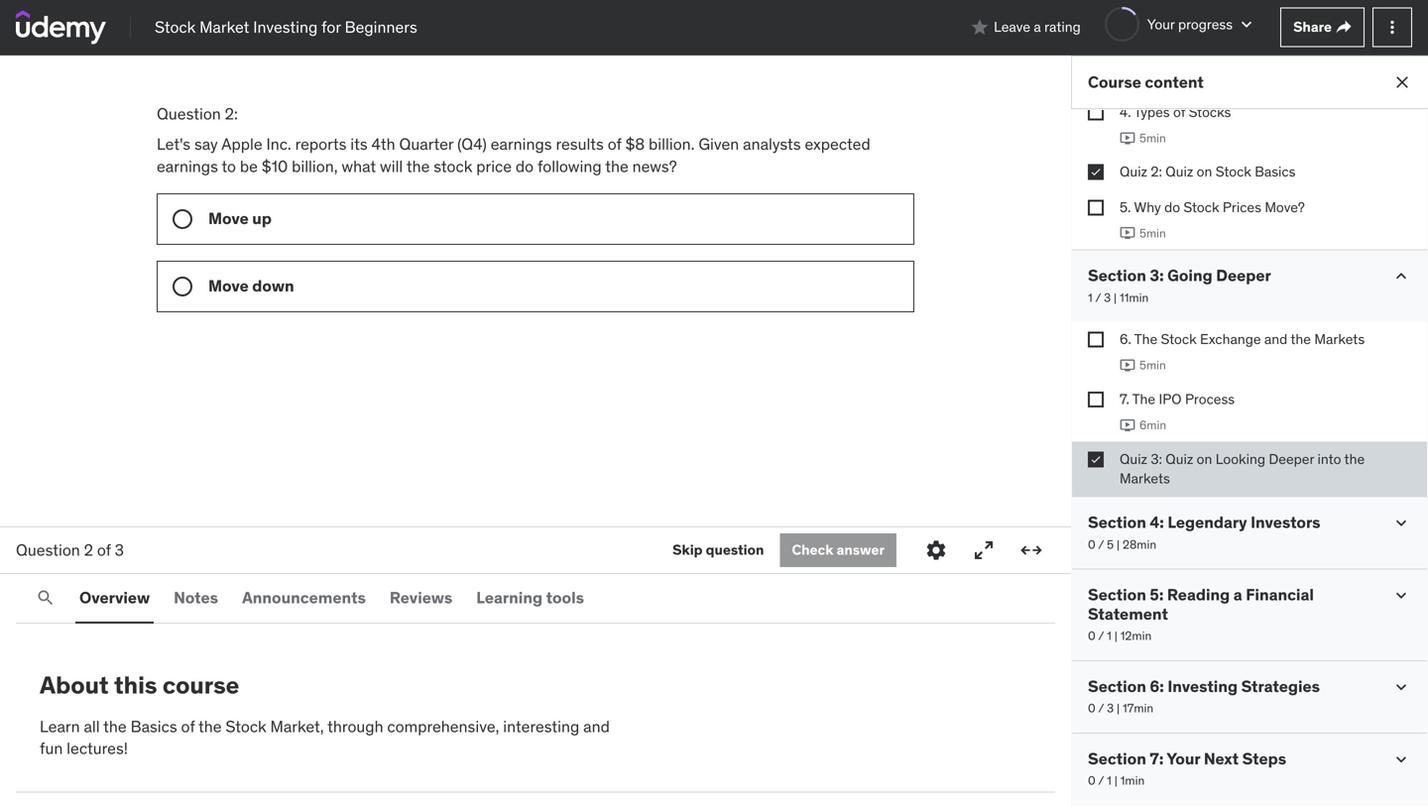 Task type: locate. For each thing, give the bounding box(es) containing it.
market
[[200, 17, 249, 37]]

search image
[[36, 588, 56, 608]]

3 5min from the top
[[1140, 358, 1166, 373]]

0 vertical spatial question
[[157, 104, 221, 124]]

question 2 of 3
[[16, 540, 124, 560]]

the inside quiz 3: quiz on looking deeper into the markets
[[1345, 450, 1365, 468]]

1 vertical spatial on
[[1197, 450, 1213, 468]]

the
[[407, 156, 430, 176], [605, 156, 629, 176], [1291, 330, 1311, 348], [1345, 450, 1365, 468], [103, 716, 127, 737], [198, 716, 222, 737]]

0 horizontal spatial investing
[[253, 17, 318, 37]]

2: up the why
[[1151, 163, 1162, 181]]

0 vertical spatial a
[[1034, 18, 1041, 36]]

0 vertical spatial 3:
[[1150, 265, 1164, 286]]

1 horizontal spatial question
[[157, 104, 221, 124]]

notes button
[[170, 574, 222, 622]]

billion.
[[649, 134, 695, 154]]

xsmall image
[[1336, 19, 1352, 35], [1088, 104, 1104, 120], [1088, 164, 1104, 180], [1088, 200, 1104, 215]]

1 vertical spatial move
[[208, 276, 249, 296]]

| right 5 at the bottom right of the page
[[1117, 537, 1120, 552]]

2 vertical spatial 5min
[[1140, 358, 1166, 373]]

investing inside section 6: investing strategies 0 / 3 | 17min
[[1168, 676, 1238, 697]]

0 vertical spatial on
[[1197, 163, 1213, 181]]

of
[[1173, 103, 1186, 121], [608, 134, 622, 154], [97, 540, 111, 560], [181, 716, 195, 737]]

/ left 11min
[[1095, 290, 1101, 305]]

up
[[252, 209, 272, 229]]

stock inside learn all the basics of the stock market, through comprehensive, interesting and fun lectures!
[[226, 716, 267, 737]]

/ inside section 3: going deeper 1 / 3 | 11min
[[1095, 290, 1101, 305]]

0 vertical spatial markets
[[1315, 330, 1365, 348]]

basics
[[1255, 163, 1296, 181], [131, 716, 177, 737]]

3: left going
[[1150, 265, 1164, 286]]

4.
[[1120, 103, 1131, 121]]

0 vertical spatial investing
[[253, 17, 318, 37]]

6.
[[1120, 330, 1132, 348]]

1 left 11min
[[1088, 290, 1093, 305]]

stock market investing for beginners
[[155, 17, 417, 37]]

prices
[[1223, 198, 1262, 216]]

|
[[1114, 290, 1117, 305], [1117, 537, 1120, 552], [1115, 628, 1118, 644], [1117, 701, 1120, 716], [1115, 773, 1118, 789]]

of inside question 2: let's say apple inc. reports its 4th quarter (q4) earnings results of $8 billion. given analysts expected earnings to be $10 billion, what will the stock price do following the news?
[[608, 134, 622, 154]]

following
[[538, 156, 602, 176]]

xsmall image
[[1088, 332, 1104, 348], [1088, 392, 1104, 408], [1088, 452, 1104, 468]]

of right types
[[1173, 103, 1186, 121]]

1 horizontal spatial a
[[1234, 585, 1243, 605]]

stock down 'quiz 2: quiz on stock basics'
[[1184, 198, 1220, 216]]

your progress
[[1147, 15, 1233, 33]]

on
[[1197, 163, 1213, 181], [1197, 450, 1213, 468]]

and inside learn all the basics of the stock market, through comprehensive, interesting and fun lectures!
[[583, 716, 610, 737]]

/ left 5 at the bottom right of the page
[[1098, 537, 1104, 552]]

and
[[1265, 330, 1288, 348], [583, 716, 610, 737]]

0 horizontal spatial a
[[1034, 18, 1041, 36]]

1 0 from the top
[[1088, 537, 1096, 552]]

2 move from the top
[[208, 276, 249, 296]]

deeper right going
[[1216, 265, 1271, 286]]

overview button
[[75, 574, 154, 622]]

skip question
[[673, 541, 764, 559]]

0 horizontal spatial do
[[516, 156, 534, 176]]

| left 11min
[[1114, 290, 1117, 305]]

1 vertical spatial deeper
[[1269, 450, 1314, 468]]

28min
[[1123, 537, 1157, 552]]

the right into
[[1345, 450, 1365, 468]]

this
[[114, 671, 157, 700]]

1 horizontal spatial do
[[1165, 198, 1180, 216]]

section up 11min
[[1088, 265, 1147, 286]]

4th
[[372, 134, 395, 154]]

small image inside your progress dropdown button
[[1237, 14, 1257, 34]]

5min right play types of stocks image at the right top
[[1140, 130, 1166, 146]]

markets
[[1315, 330, 1365, 348], [1120, 470, 1170, 488]]

investing right 6: at the right of the page
[[1168, 676, 1238, 697]]

2 on from the top
[[1197, 450, 1213, 468]]

2 5min from the top
[[1140, 226, 1166, 241]]

2 vertical spatial small image
[[1392, 586, 1412, 606]]

on for stock
[[1197, 163, 1213, 181]]

| left 12min at the bottom right
[[1115, 628, 1118, 644]]

2 0 from the top
[[1088, 628, 1096, 644]]

3:
[[1150, 265, 1164, 286], [1151, 450, 1162, 468]]

a left rating on the right of page
[[1034, 18, 1041, 36]]

0 inside section 7: your next steps 0 / 1 | 1min
[[1088, 773, 1096, 789]]

3: down '6min' at the right bottom of the page
[[1151, 450, 1162, 468]]

course
[[163, 671, 239, 700]]

1 horizontal spatial and
[[1265, 330, 1288, 348]]

on up the 5. why do stock prices move?
[[1197, 163, 1213, 181]]

say
[[194, 134, 218, 154]]

move left "down"
[[208, 276, 249, 296]]

0 vertical spatial xsmall image
[[1088, 332, 1104, 348]]

section 4: legendary investors 0 / 5 | 28min
[[1088, 512, 1321, 552]]

question inside question 2: let's say apple inc. reports its 4th quarter (q4) earnings results of $8 billion. given analysts expected earnings to be $10 billion, what will the stock price do following the news?
[[157, 104, 221, 124]]

of left $8
[[608, 134, 622, 154]]

1 vertical spatial xsmall image
[[1088, 392, 1104, 408]]

1 move from the top
[[208, 209, 249, 229]]

do down (q4) earnings
[[516, 156, 534, 176]]

on left the looking
[[1197, 450, 1213, 468]]

| for section 6: investing strategies
[[1117, 701, 1120, 716]]

| inside the section 5: reading a financial statement 0 / 1 | 12min
[[1115, 628, 1118, 644]]

0 left 1min
[[1088, 773, 1096, 789]]

the right exchange
[[1291, 330, 1311, 348]]

0 horizontal spatial and
[[583, 716, 610, 737]]

section inside the section 5: reading a financial statement 0 / 1 | 12min
[[1088, 585, 1147, 605]]

0 vertical spatial 2:
[[225, 104, 238, 124]]

question left 2
[[16, 540, 80, 560]]

1 xsmall image from the top
[[1088, 332, 1104, 348]]

1 vertical spatial the
[[1133, 390, 1156, 408]]

close course content sidebar image
[[1393, 72, 1413, 92]]

7. the ipo process
[[1120, 390, 1235, 408]]

stock left the market
[[155, 17, 196, 37]]

section up 5 at the bottom right of the page
[[1088, 512, 1147, 533]]

investing
[[253, 17, 318, 37], [1168, 676, 1238, 697]]

3 section from the top
[[1088, 585, 1147, 605]]

0 left 17min
[[1088, 701, 1096, 716]]

1 vertical spatial 3
[[115, 540, 124, 560]]

do right the why
[[1165, 198, 1180, 216]]

small image
[[1237, 14, 1257, 34], [1392, 266, 1412, 286], [1392, 586, 1412, 606]]

| left 17min
[[1117, 701, 1120, 716]]

0 horizontal spatial 2:
[[225, 104, 238, 124]]

beginners
[[345, 17, 417, 37]]

0 vertical spatial 5min
[[1140, 130, 1166, 146]]

basics down the "about this course"
[[131, 716, 177, 737]]

1 inside section 3: going deeper 1 / 3 | 11min
[[1088, 290, 1093, 305]]

the right 6.
[[1135, 330, 1158, 348]]

learning tools
[[476, 588, 584, 608]]

why
[[1134, 198, 1161, 216]]

2: inside question 2: let's say apple inc. reports its 4th quarter (q4) earnings results of $8 billion. given analysts expected earnings to be $10 billion, what will the stock price do following the news?
[[225, 104, 238, 124]]

reviews
[[390, 588, 453, 608]]

1 vertical spatial do
[[1165, 198, 1180, 216]]

1 horizontal spatial 2:
[[1151, 163, 1162, 181]]

rating
[[1045, 18, 1081, 36]]

1 vertical spatial basics
[[131, 716, 177, 737]]

| inside section 3: going deeper 1 / 3 | 11min
[[1114, 290, 1117, 305]]

small image
[[970, 17, 990, 37], [1392, 513, 1412, 533], [1392, 677, 1412, 697], [1392, 750, 1412, 770]]

0 vertical spatial move
[[208, 209, 249, 229]]

section inside section 7: your next steps 0 / 1 | 1min
[[1088, 749, 1147, 769]]

question up 'let's'
[[157, 104, 221, 124]]

1min
[[1121, 773, 1145, 789]]

do inside sidebar element
[[1165, 198, 1180, 216]]

1 vertical spatial 2:
[[1151, 163, 1162, 181]]

0 left 5 at the bottom right of the page
[[1088, 537, 1096, 552]]

1 vertical spatial 3:
[[1151, 450, 1162, 468]]

1 horizontal spatial basics
[[1255, 163, 1296, 181]]

2: for question
[[225, 104, 238, 124]]

section 4: legendary investors button
[[1088, 512, 1321, 533]]

/ inside the section 5: reading a financial statement 0 / 1 | 12min
[[1098, 628, 1104, 644]]

1 left 1min
[[1107, 773, 1112, 789]]

1 inside section 7: your next steps 0 / 1 | 1min
[[1107, 773, 1112, 789]]

the right the 7.
[[1133, 390, 1156, 408]]

2: inside sidebar element
[[1151, 163, 1162, 181]]

your right 7:
[[1167, 749, 1201, 769]]

basics inside learn all the basics of the stock market, through comprehensive, interesting and fun lectures!
[[131, 716, 177, 737]]

0 inside the section 5: reading a financial statement 0 / 1 | 12min
[[1088, 628, 1096, 644]]

3: inside quiz 3: quiz on looking deeper into the markets
[[1151, 450, 1162, 468]]

stocks
[[1189, 103, 1231, 121]]

on inside quiz 3: quiz on looking deeper into the markets
[[1197, 450, 1213, 468]]

3 right 2
[[115, 540, 124, 560]]

play why do stock prices move? image
[[1120, 225, 1136, 241]]

1 vertical spatial 1
[[1107, 628, 1112, 644]]

skip
[[673, 541, 703, 559]]

section 7: your next steps button
[[1088, 749, 1287, 769]]

1 vertical spatial a
[[1234, 585, 1243, 605]]

section 3: going deeper 1 / 3 | 11min
[[1088, 265, 1271, 305]]

announcements
[[242, 588, 366, 608]]

small image for section 7: your next steps
[[1392, 750, 1412, 770]]

and right interesting
[[583, 716, 610, 737]]

markets inside quiz 3: quiz on looking deeper into the markets
[[1120, 470, 1170, 488]]

5min right play the stock exchange and the markets icon on the top right
[[1140, 358, 1166, 373]]

0 horizontal spatial markets
[[1120, 470, 1170, 488]]

progress
[[1178, 15, 1233, 33]]

0 vertical spatial small image
[[1237, 14, 1257, 34]]

0 vertical spatial the
[[1135, 330, 1158, 348]]

billion,
[[292, 156, 338, 176]]

apple
[[221, 134, 262, 154]]

1 vertical spatial investing
[[1168, 676, 1238, 697]]

stock left market,
[[226, 716, 267, 737]]

| for section 4: legendary investors
[[1117, 537, 1120, 552]]

| left 1min
[[1115, 773, 1118, 789]]

| inside section 7: your next steps 0 / 1 | 1min
[[1115, 773, 1118, 789]]

1 section from the top
[[1088, 265, 1147, 286]]

3 inside section 6: investing strategies 0 / 3 | 17min
[[1107, 701, 1114, 716]]

learning tools button
[[472, 574, 588, 622]]

2 vertical spatial xsmall image
[[1088, 452, 1104, 468]]

1 vertical spatial your
[[1167, 749, 1201, 769]]

1 left 12min at the bottom right
[[1107, 628, 1112, 644]]

section up 17min
[[1088, 676, 1147, 697]]

a right reading at the bottom right
[[1234, 585, 1243, 605]]

of down course
[[181, 716, 195, 737]]

the down course
[[198, 716, 222, 737]]

deeper left into
[[1269, 450, 1314, 468]]

move for move down
[[208, 276, 249, 296]]

| inside section 6: investing strategies 0 / 3 | 17min
[[1117, 701, 1120, 716]]

the for 6.
[[1135, 330, 1158, 348]]

fullscreen image
[[972, 539, 996, 562]]

quiz down the play the ipo process image
[[1120, 450, 1148, 468]]

3 0 from the top
[[1088, 701, 1096, 716]]

0 horizontal spatial question
[[16, 540, 80, 560]]

5 section from the top
[[1088, 749, 1147, 769]]

section left 5:
[[1088, 585, 1147, 605]]

its
[[350, 134, 368, 154]]

3 left 11min
[[1104, 290, 1111, 305]]

2:
[[225, 104, 238, 124], [1151, 163, 1162, 181]]

for
[[322, 17, 341, 37]]

move down
[[208, 276, 294, 296]]

section inside section 4: legendary investors 0 / 5 | 28min
[[1088, 512, 1147, 533]]

/ inside section 6: investing strategies 0 / 3 | 17min
[[1098, 701, 1104, 716]]

2 vertical spatial 3
[[1107, 701, 1114, 716]]

investing inside "link"
[[253, 17, 318, 37]]

3 for section 3: going deeper
[[1104, 290, 1111, 305]]

/ for section 3: going deeper
[[1095, 290, 1101, 305]]

quiz down '6min' at the right bottom of the page
[[1166, 450, 1194, 468]]

1 5min from the top
[[1140, 130, 1166, 146]]

0 down statement
[[1088, 628, 1096, 644]]

2: up apple
[[225, 104, 238, 124]]

1 inside the section 5: reading a financial statement 0 / 1 | 12min
[[1107, 628, 1112, 644]]

section 6: investing strategies 0 / 3 | 17min
[[1088, 676, 1320, 716]]

/ left 17min
[[1098, 701, 1104, 716]]

and right exchange
[[1265, 330, 1288, 348]]

learn
[[40, 716, 80, 737]]

market,
[[270, 716, 324, 737]]

on for looking
[[1197, 450, 1213, 468]]

move left up
[[208, 209, 249, 229]]

1 on from the top
[[1197, 163, 1213, 181]]

0 vertical spatial do
[[516, 156, 534, 176]]

investing for for
[[253, 17, 318, 37]]

/ left 1min
[[1098, 773, 1104, 789]]

2 xsmall image from the top
[[1088, 392, 1104, 408]]

stock inside "link"
[[155, 17, 196, 37]]

be
[[240, 156, 258, 176]]

0 vertical spatial 3
[[1104, 290, 1111, 305]]

your left progress
[[1147, 15, 1175, 33]]

a inside button
[[1034, 18, 1041, 36]]

check answer
[[792, 541, 885, 559]]

2 section from the top
[[1088, 512, 1147, 533]]

3: inside section 3: going deeper 1 / 3 | 11min
[[1150, 265, 1164, 286]]

1 horizontal spatial investing
[[1168, 676, 1238, 697]]

| inside section 4: legendary investors 0 / 5 | 28min
[[1117, 537, 1120, 552]]

7.
[[1120, 390, 1130, 408]]

your progress button
[[1105, 7, 1257, 42]]

announcements button
[[238, 574, 370, 622]]

1 vertical spatial 5min
[[1140, 226, 1166, 241]]

1 vertical spatial and
[[583, 716, 610, 737]]

0 vertical spatial 1
[[1088, 290, 1093, 305]]

section up 1min
[[1088, 749, 1147, 769]]

/ inside section 4: legendary investors 0 / 5 | 28min
[[1098, 537, 1104, 552]]

1 vertical spatial small image
[[1392, 266, 1412, 286]]

section inside section 3: going deeper 1 / 3 | 11min
[[1088, 265, 1147, 286]]

3 left 17min
[[1107, 701, 1114, 716]]

0 vertical spatial basics
[[1255, 163, 1296, 181]]

through
[[328, 716, 383, 737]]

do
[[516, 156, 534, 176], [1165, 198, 1180, 216]]

inc. reports
[[266, 134, 347, 154]]

3 inside section 3: going deeper 1 / 3 | 11min
[[1104, 290, 1111, 305]]

0
[[1088, 537, 1096, 552], [1088, 628, 1096, 644], [1088, 701, 1096, 716], [1088, 773, 1096, 789]]

investing left for
[[253, 17, 318, 37]]

0 vertical spatial deeper
[[1216, 265, 1271, 286]]

quarter
[[399, 134, 454, 154]]

a inside the section 5: reading a financial statement 0 / 1 | 12min
[[1234, 585, 1243, 605]]

5min right play why do stock prices move? icon
[[1140, 226, 1166, 241]]

section inside section 6: investing strategies 0 / 3 | 17min
[[1088, 676, 1147, 697]]

about this course
[[40, 671, 239, 700]]

1 vertical spatial markets
[[1120, 470, 1170, 488]]

1 vertical spatial question
[[16, 540, 80, 560]]

udemy image
[[16, 10, 106, 44]]

basics inside sidebar element
[[1255, 163, 1296, 181]]

1 horizontal spatial markets
[[1315, 330, 1365, 348]]

0 vertical spatial your
[[1147, 15, 1175, 33]]

4 section from the top
[[1088, 676, 1147, 697]]

basics up move? in the top right of the page
[[1255, 163, 1296, 181]]

move for move up
[[208, 209, 249, 229]]

0 vertical spatial and
[[1265, 330, 1288, 348]]

4 0 from the top
[[1088, 773, 1096, 789]]

the right all
[[103, 716, 127, 737]]

2 vertical spatial 1
[[1107, 773, 1112, 789]]

5. why do stock prices move?
[[1120, 198, 1305, 216]]

small image for section 4: legendary investors
[[1392, 513, 1412, 533]]

5min for the
[[1140, 358, 1166, 373]]

your inside section 7: your next steps 0 / 1 | 1min
[[1167, 749, 1201, 769]]

0 horizontal spatial basics
[[131, 716, 177, 737]]

/ down statement
[[1098, 628, 1104, 644]]

play the ipo process image
[[1120, 418, 1136, 433]]



Task type: describe. For each thing, give the bounding box(es) containing it.
quiz up the 5. why do stock prices move?
[[1166, 163, 1194, 181]]

6:
[[1150, 676, 1164, 697]]

play the stock exchange and the markets image
[[1120, 358, 1136, 374]]

strategies
[[1241, 676, 1320, 697]]

leave
[[994, 18, 1031, 36]]

share button
[[1281, 7, 1365, 47]]

course
[[1088, 72, 1142, 92]]

12min
[[1121, 628, 1152, 644]]

question 2: let's say apple inc. reports its 4th quarter (q4) earnings results of $8 billion. given analysts expected earnings to be $10 billion, what will the stock price do following the news?
[[157, 104, 871, 176]]

question
[[706, 541, 764, 559]]

section for section 6: investing strategies
[[1088, 676, 1147, 697]]

section 6: investing strategies button
[[1088, 676, 1320, 697]]

into
[[1318, 450, 1342, 468]]

check answer button
[[780, 534, 897, 567]]

legendary
[[1168, 512, 1247, 533]]

your inside dropdown button
[[1147, 15, 1175, 33]]

section 3: going deeper button
[[1088, 265, 1271, 286]]

section for section 4: legendary investors
[[1088, 512, 1147, 533]]

about
[[40, 671, 109, 700]]

6. the stock exchange and the markets
[[1120, 330, 1365, 348]]

5min for why
[[1140, 226, 1166, 241]]

steps
[[1243, 749, 1287, 769]]

deeper inside section 3: going deeper 1 / 3 | 11min
[[1216, 265, 1271, 286]]

/ for section 6: investing strategies
[[1098, 701, 1104, 716]]

check
[[792, 541, 834, 559]]

3: for quiz
[[1151, 450, 1162, 468]]

(q4) earnings
[[457, 134, 552, 154]]

question for question 2 of 3
[[16, 540, 80, 560]]

looking
[[1216, 450, 1266, 468]]

the down $8
[[605, 156, 629, 176]]

process
[[1185, 390, 1235, 408]]

down
[[252, 276, 294, 296]]

comprehensive,
[[387, 716, 499, 737]]

section for section 7: your next steps
[[1088, 749, 1147, 769]]

section 5: reading a financial statement button
[[1088, 585, 1376, 624]]

interesting
[[503, 716, 580, 737]]

reading
[[1167, 585, 1230, 605]]

of inside sidebar element
[[1173, 103, 1186, 121]]

statement
[[1088, 604, 1168, 624]]

investing for strategies
[[1168, 676, 1238, 697]]

stock market investing for beginners link
[[155, 16, 417, 38]]

of right 2
[[97, 540, 111, 560]]

4. types of stocks
[[1120, 103, 1231, 121]]

do inside question 2: let's say apple inc. reports its 4th quarter (q4) earnings results of $8 billion. given analysts expected earnings to be $10 billion, what will the stock price do following the news?
[[516, 156, 534, 176]]

6min
[[1140, 418, 1167, 433]]

small image for section 6: investing strategies
[[1392, 677, 1412, 697]]

$8
[[625, 134, 645, 154]]

the down quarter
[[407, 156, 430, 176]]

xsmall image inside share button
[[1336, 19, 1352, 35]]

types
[[1134, 103, 1170, 121]]

to
[[222, 156, 236, 176]]

exchange
[[1200, 330, 1261, 348]]

section 7: your next steps 0 / 1 | 1min
[[1088, 749, 1287, 789]]

7:
[[1150, 749, 1164, 769]]

and inside sidebar element
[[1265, 330, 1288, 348]]

quiz down play types of stocks image at the right top
[[1120, 163, 1148, 181]]

content
[[1145, 72, 1204, 92]]

analysts
[[743, 134, 801, 154]]

lectures!
[[67, 739, 128, 759]]

5
[[1107, 537, 1114, 552]]

| for section 3: going deeper
[[1114, 290, 1117, 305]]

fun
[[40, 739, 63, 759]]

actions image
[[1383, 17, 1403, 37]]

question for question 2: let's say apple inc. reports its 4th quarter (q4) earnings results of $8 billion. given analysts expected earnings to be $10 billion, what will the stock price do following the news?
[[157, 104, 221, 124]]

what
[[342, 156, 376, 176]]

notes
[[174, 588, 218, 608]]

let's say apple inc. reports its 4th quarter (q4) earnings results of $8 billion. given analysts expected earnings to be $10 billion, what will the stock price do following the news? group
[[157, 194, 915, 313]]

the for 7.
[[1133, 390, 1156, 408]]

results
[[556, 134, 604, 154]]

small image for section 5: reading a financial statement
[[1392, 586, 1412, 606]]

next
[[1204, 749, 1239, 769]]

let's
[[157, 134, 191, 154]]

small image for section 3: going deeper
[[1392, 266, 1412, 286]]

learn all the basics of the stock market, through comprehensive, interesting and fun lectures!
[[40, 716, 610, 759]]

/ inside section 7: your next steps 0 / 1 | 1min
[[1098, 773, 1104, 789]]

section for section 5: reading a financial statement
[[1088, 585, 1147, 605]]

sidebar element
[[1071, 0, 1428, 806]]

5min for types
[[1140, 130, 1166, 146]]

stock left exchange
[[1161, 330, 1197, 348]]

all
[[84, 716, 100, 737]]

settings image
[[924, 539, 948, 562]]

5.
[[1120, 198, 1131, 216]]

small image inside leave a rating button
[[970, 17, 990, 37]]

price
[[476, 156, 512, 176]]

given
[[699, 134, 739, 154]]

0 inside section 4: legendary investors 0 / 5 | 28min
[[1088, 537, 1096, 552]]

ipo
[[1159, 390, 1182, 408]]

overview
[[79, 588, 150, 608]]

of inside learn all the basics of the stock market, through comprehensive, interesting and fun lectures!
[[181, 716, 195, 737]]

/ for section 4: legendary investors
[[1098, 537, 1104, 552]]

move?
[[1265, 198, 1305, 216]]

xsmall image for 6. the stock exchange and the markets
[[1088, 332, 1104, 348]]

stock up 'prices'
[[1216, 163, 1252, 181]]

2: for quiz
[[1151, 163, 1162, 181]]

xsmall image for 7. the ipo process
[[1088, 392, 1104, 408]]

tools
[[546, 588, 584, 608]]

reviews button
[[386, 574, 457, 622]]

3: for section
[[1150, 265, 1164, 286]]

move up
[[208, 209, 272, 229]]

financial
[[1246, 585, 1314, 605]]

answer
[[837, 541, 885, 559]]

5:
[[1150, 585, 1164, 605]]

deeper inside quiz 3: quiz on looking deeper into the markets
[[1269, 450, 1314, 468]]

0 inside section 6: investing strategies 0 / 3 | 17min
[[1088, 701, 1096, 716]]

going
[[1168, 265, 1213, 286]]

3 xsmall image from the top
[[1088, 452, 1104, 468]]

3 for section 6: investing strategies
[[1107, 701, 1114, 716]]

leave a rating button
[[970, 3, 1081, 51]]

$10
[[262, 156, 288, 176]]

play types of stocks image
[[1120, 130, 1136, 146]]

expanded view image
[[1020, 539, 1044, 562]]

skip question button
[[673, 534, 764, 567]]

investors
[[1251, 512, 1321, 533]]

section for section 3: going deeper
[[1088, 265, 1147, 286]]

leave a rating
[[994, 18, 1081, 36]]

section 5: reading a financial statement 0 / 1 | 12min
[[1088, 585, 1314, 644]]



Task type: vqa. For each thing, say whether or not it's contained in the screenshot.


